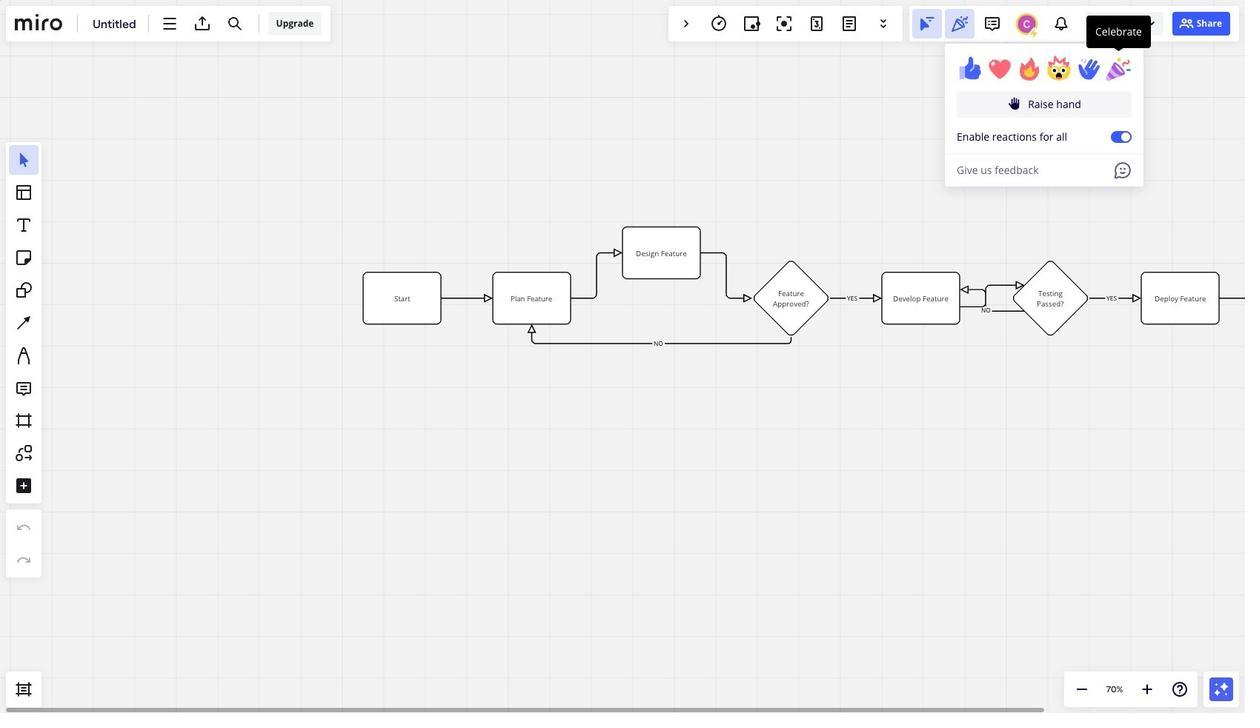 Task type: vqa. For each thing, say whether or not it's contained in the screenshot.
Feed image
yes



Task type: locate. For each thing, give the bounding box(es) containing it.
reactions image
[[951, 15, 969, 33]]

board toolbar
[[6, 6, 331, 42]]

main menu image
[[161, 15, 178, 33]]

creation toolbar
[[6, 47, 42, 672]]

hide apps image
[[677, 15, 695, 33]]

0 horizontal spatial spagx image
[[1028, 27, 1040, 39]]

open frames image
[[15, 681, 33, 699]]

collaboration toolbar
[[669, 6, 903, 42]]

communication toolbar
[[910, 6, 1239, 190]]

spagx image
[[1007, 96, 1022, 111]]

spagx image
[[1177, 15, 1195, 33], [1146, 17, 1157, 29], [1028, 27, 1040, 39]]



Task type: describe. For each thing, give the bounding box(es) containing it.
2 horizontal spatial spagx image
[[1177, 15, 1195, 33]]

export this board image
[[193, 15, 211, 33]]

hide collaborators' cursors image
[[919, 15, 936, 33]]

comment image
[[984, 15, 1002, 33]]

1 horizontal spatial spagx image
[[1146, 17, 1157, 29]]

feed image
[[1053, 15, 1071, 33]]

search image
[[226, 15, 244, 33]]



